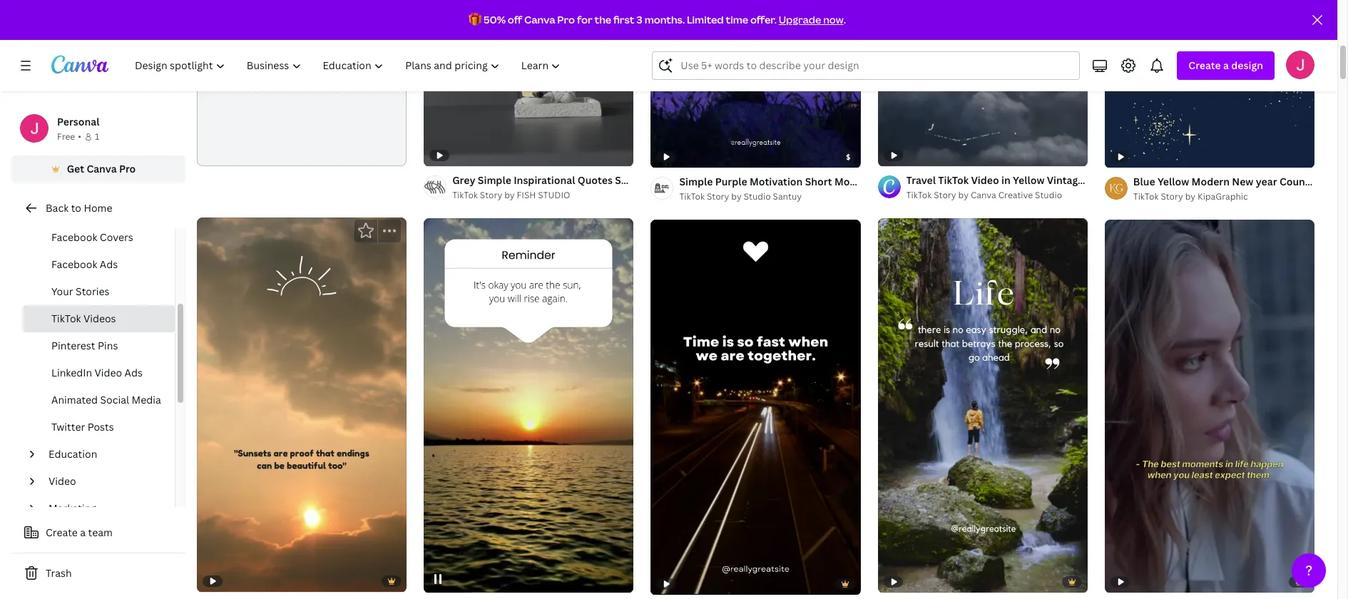 Task type: describe. For each thing, give the bounding box(es) containing it.
pinterest
[[51, 339, 95, 353]]

video down the pins
[[95, 366, 122, 380]]

education
[[49, 447, 97, 461]]

story inside simple purple motivation short mobile video tiktok story by studio santuy
[[707, 191, 730, 203]]

linkedin video ads
[[51, 366, 143, 380]]

upgrade now button
[[779, 13, 844, 26]]

a for design
[[1224, 59, 1230, 72]]

new
[[1233, 175, 1254, 189]]

facebook ads
[[51, 258, 118, 271]]

video link
[[43, 468, 166, 495]]

get
[[67, 162, 84, 176]]

video inside grey simple inspirational quotes short video tiktok story by fish studio
[[645, 173, 673, 187]]

pinterest pins link
[[23, 333, 175, 360]]

canva inside button
[[87, 162, 117, 176]]

twitter posts link
[[23, 414, 175, 441]]

create for create a design
[[1189, 59, 1221, 72]]

create a blank tiktok video element
[[197, 0, 407, 166]]

stories
[[76, 285, 110, 298]]

by inside blue yellow modern new year countdown tik tiktok story by kipagraphic
[[1186, 191, 1196, 203]]

studio inside simple purple motivation short mobile video tiktok story by studio santuy
[[744, 191, 771, 203]]

style
[[1175, 173, 1200, 187]]

fish
[[517, 189, 536, 201]]

yellow inside travel tiktok video in yellow vintage cinematica - dark style tiktok story by canva creative studio
[[1013, 173, 1045, 187]]

months.
[[645, 13, 685, 26]]

for
[[577, 13, 593, 26]]

1 horizontal spatial canva
[[525, 13, 556, 26]]

modern
[[1192, 175, 1230, 189]]

back
[[46, 201, 69, 215]]

tiktok story by canva creative studio link
[[907, 188, 1088, 203]]

animated social media link
[[23, 387, 175, 414]]

first
[[614, 13, 635, 26]]

year
[[1256, 175, 1278, 189]]

video inside simple purple motivation short mobile video tiktok story by studio santuy
[[871, 175, 899, 189]]

create a team
[[46, 526, 113, 539]]

your stories link
[[23, 278, 175, 305]]

kipagraphic
[[1198, 191, 1249, 203]]

create for create a team
[[46, 526, 78, 539]]

story inside grey simple inspirational quotes short video tiktok story by fish studio
[[480, 189, 503, 201]]

animated social media
[[51, 393, 161, 407]]

motivation
[[750, 175, 803, 189]]

quotes
[[578, 173, 613, 187]]

the
[[595, 13, 612, 26]]

cinematica
[[1087, 173, 1141, 187]]

santuy
[[773, 191, 802, 203]]

$
[[846, 152, 851, 162]]

simple inside simple purple motivation short mobile video tiktok story by studio santuy
[[680, 175, 713, 189]]

blue yellow modern new year countdown tik tiktok story by kipagraphic
[[1134, 175, 1349, 203]]

posts
[[88, 420, 114, 434]]

off
[[508, 13, 522, 26]]

get canva pro
[[67, 162, 136, 176]]

linkedin video ads link
[[23, 360, 175, 387]]

top level navigation element
[[126, 51, 573, 80]]

grey simple inspirational quotes short video link
[[453, 173, 673, 188]]

offer.
[[751, 13, 777, 26]]

pro inside button
[[119, 162, 136, 176]]

marketing
[[49, 502, 96, 515]]

vintage
[[1047, 173, 1084, 187]]

your stories
[[51, 285, 110, 298]]

-
[[1144, 173, 1148, 187]]

upgrade
[[779, 13, 822, 26]]

studio inside travel tiktok video in yellow vintage cinematica - dark style tiktok story by canva creative studio
[[1036, 189, 1063, 201]]

short inside simple purple motivation short mobile video tiktok story by studio santuy
[[805, 175, 832, 189]]

get canva pro button
[[11, 156, 186, 183]]

blue yellow modern new year countdown tik link
[[1134, 174, 1349, 190]]

blue
[[1134, 175, 1156, 189]]

social
[[100, 393, 129, 407]]

travel tiktok video in yellow vintage cinematica - dark style link
[[907, 173, 1200, 188]]

personal
[[57, 115, 99, 128]]

🎁
[[469, 13, 482, 26]]

travel tiktok video in yellow vintage cinematica - dark style tiktok story by canva creative studio
[[907, 173, 1200, 201]]

free •
[[57, 131, 81, 143]]

mobile
[[835, 175, 868, 189]]

back to home
[[46, 201, 112, 215]]

to
[[71, 201, 81, 215]]

tik
[[1339, 175, 1349, 189]]

your
[[51, 285, 73, 298]]

inspirational
[[514, 173, 575, 187]]

covers
[[100, 230, 133, 244]]

yellow inside blue yellow modern new year countdown tik tiktok story by kipagraphic
[[1158, 175, 1190, 189]]

twitter
[[51, 420, 85, 434]]

facebook for facebook ads
[[51, 258, 97, 271]]

trash link
[[11, 559, 186, 588]]

story inside blue yellow modern new year countdown tik tiktok story by kipagraphic
[[1161, 191, 1184, 203]]

facebook ads link
[[23, 251, 175, 278]]

1
[[95, 131, 99, 143]]



Task type: vqa. For each thing, say whether or not it's contained in the screenshot.
Trash link
yes



Task type: locate. For each thing, give the bounding box(es) containing it.
0 vertical spatial ads
[[100, 258, 118, 271]]

3
[[637, 13, 643, 26]]

canva right 'off'
[[525, 13, 556, 26]]

marketing link
[[43, 495, 166, 522]]

yellow right '-'
[[1158, 175, 1190, 189]]

media
[[132, 393, 161, 407]]

tiktok inside simple purple motivation short mobile video tiktok story by studio santuy
[[680, 191, 705, 203]]

team
[[88, 526, 113, 539]]

1 vertical spatial pro
[[119, 162, 136, 176]]

facebook inside 'link'
[[51, 258, 97, 271]]

short
[[615, 173, 642, 187], [805, 175, 832, 189]]

a
[[1224, 59, 1230, 72], [80, 526, 86, 539]]

0 horizontal spatial create
[[46, 526, 78, 539]]

story
[[480, 189, 503, 201], [934, 189, 957, 201], [707, 191, 730, 203], [1161, 191, 1184, 203]]

tiktok inside grey simple inspirational quotes short video tiktok story by fish studio
[[453, 189, 478, 201]]

simple
[[478, 173, 512, 187], [680, 175, 713, 189]]

1 vertical spatial facebook
[[51, 258, 97, 271]]

Search search field
[[681, 52, 1071, 79]]

None search field
[[652, 51, 1081, 80]]

creative
[[999, 189, 1033, 201]]

trash
[[46, 567, 72, 580]]

2 horizontal spatial canva
[[971, 189, 997, 201]]

video up "tiktok story by canva creative studio" link
[[972, 173, 1000, 187]]

facebook covers link
[[23, 224, 175, 251]]

by inside simple purple motivation short mobile video tiktok story by studio santuy
[[732, 191, 742, 203]]

short left mobile
[[805, 175, 832, 189]]

0 vertical spatial pro
[[558, 13, 575, 26]]

facebook for facebook covers
[[51, 230, 97, 244]]

ads down covers
[[100, 258, 118, 271]]

limited
[[687, 13, 724, 26]]

story down dark
[[1161, 191, 1184, 203]]

1 facebook from the top
[[51, 230, 97, 244]]

1 horizontal spatial a
[[1224, 59, 1230, 72]]

0 horizontal spatial a
[[80, 526, 86, 539]]

a inside button
[[80, 526, 86, 539]]

pro
[[558, 13, 575, 26], [119, 162, 136, 176]]

canva inside travel tiktok video in yellow vintage cinematica - dark style tiktok story by canva creative studio
[[971, 189, 997, 201]]

linkedin
[[51, 366, 92, 380]]

video right mobile
[[871, 175, 899, 189]]

a for team
[[80, 526, 86, 539]]

0 horizontal spatial short
[[615, 173, 642, 187]]

tiktok videos
[[51, 312, 116, 325]]

0 vertical spatial facebook
[[51, 230, 97, 244]]

by down the style
[[1186, 191, 1196, 203]]

tiktok story by studio santuy link
[[680, 190, 861, 204]]

50%
[[484, 13, 506, 26]]

studio down travel tiktok video in yellow vintage cinematica - dark style link
[[1036, 189, 1063, 201]]

1 vertical spatial a
[[80, 526, 86, 539]]

2 vertical spatial canva
[[971, 189, 997, 201]]

0 horizontal spatial simple
[[478, 173, 512, 187]]

0 horizontal spatial canva
[[87, 162, 117, 176]]

design
[[1232, 59, 1264, 72]]

simple right grey
[[478, 173, 512, 187]]

0 vertical spatial a
[[1224, 59, 1230, 72]]

simple purple motivation short mobile video link
[[680, 174, 899, 190]]

0 horizontal spatial studio
[[744, 191, 771, 203]]

education link
[[43, 441, 166, 468]]

video
[[645, 173, 673, 187], [972, 173, 1000, 187], [871, 175, 899, 189], [95, 366, 122, 380], [49, 475, 76, 488]]

1 horizontal spatial ads
[[125, 366, 143, 380]]

story left fish on the top left of page
[[480, 189, 503, 201]]

ads inside 'link'
[[100, 258, 118, 271]]

free
[[57, 131, 75, 143]]

ads
[[100, 258, 118, 271], [125, 366, 143, 380]]

1 horizontal spatial pro
[[558, 13, 575, 26]]

video right quotes
[[645, 173, 673, 187]]

pins
[[98, 339, 118, 353]]

create inside create a team button
[[46, 526, 78, 539]]

by down purple
[[732, 191, 742, 203]]

create a design button
[[1178, 51, 1275, 80]]

countdown
[[1280, 175, 1337, 189]]

story inside travel tiktok video in yellow vintage cinematica - dark style tiktok story by canva creative studio
[[934, 189, 957, 201]]

purple
[[716, 175, 748, 189]]

studio down motivation
[[744, 191, 771, 203]]

story down travel
[[934, 189, 957, 201]]

🎁 50% off canva pro for the first 3 months. limited time offer. upgrade now .
[[469, 13, 846, 26]]

pro up "back to home" link
[[119, 162, 136, 176]]

canva right get
[[87, 162, 117, 176]]

2 facebook from the top
[[51, 258, 97, 271]]

facebook covers
[[51, 230, 133, 244]]

twitter posts
[[51, 420, 114, 434]]

tiktok inside blue yellow modern new year countdown tik tiktok story by kipagraphic
[[1134, 191, 1159, 203]]

canva left creative
[[971, 189, 997, 201]]

by inside travel tiktok video in yellow vintage cinematica - dark style tiktok story by canva creative studio
[[959, 189, 969, 201]]

tiktok story by kipagraphic link
[[1134, 190, 1315, 204]]

facebook up your stories
[[51, 258, 97, 271]]

1 horizontal spatial create
[[1189, 59, 1221, 72]]

videos
[[84, 312, 116, 325]]

facebook up facebook ads
[[51, 230, 97, 244]]

1 vertical spatial ads
[[125, 366, 143, 380]]

1 vertical spatial canva
[[87, 162, 117, 176]]

0 horizontal spatial yellow
[[1013, 173, 1045, 187]]

tiktok
[[939, 173, 969, 187], [453, 189, 478, 201], [907, 189, 932, 201], [680, 191, 705, 203], [1134, 191, 1159, 203], [51, 312, 81, 325]]

yellow up creative
[[1013, 173, 1045, 187]]

create a team button
[[11, 519, 186, 547]]

studio
[[538, 189, 570, 201]]

simple purple motivation short mobile video tiktok story by studio santuy
[[680, 175, 899, 203]]

1 horizontal spatial yellow
[[1158, 175, 1190, 189]]

create down marketing at the bottom left of page
[[46, 526, 78, 539]]

a left design
[[1224, 59, 1230, 72]]

james peterson image
[[1287, 51, 1315, 79]]

create left design
[[1189, 59, 1221, 72]]

1 horizontal spatial short
[[805, 175, 832, 189]]

animated
[[51, 393, 98, 407]]

.
[[844, 13, 846, 26]]

1 vertical spatial create
[[46, 526, 78, 539]]

0 horizontal spatial pro
[[119, 162, 136, 176]]

create inside create a design dropdown button
[[1189, 59, 1221, 72]]

back to home link
[[11, 194, 186, 223]]

pro left for on the left top of the page
[[558, 13, 575, 26]]

create a design
[[1189, 59, 1264, 72]]

story down purple
[[707, 191, 730, 203]]

0 vertical spatial canva
[[525, 13, 556, 26]]

by left fish on the top left of page
[[505, 189, 515, 201]]

ads up media
[[125, 366, 143, 380]]

grey simple inspirational quotes short video tiktok story by fish studio
[[453, 173, 673, 201]]

•
[[78, 131, 81, 143]]

video inside travel tiktok video in yellow vintage cinematica - dark style tiktok story by canva creative studio
[[972, 173, 1000, 187]]

by inside grey simple inspirational quotes short video tiktok story by fish studio
[[505, 189, 515, 201]]

short inside grey simple inspirational quotes short video tiktok story by fish studio
[[615, 173, 642, 187]]

1 horizontal spatial simple
[[680, 175, 713, 189]]

pinterest pins
[[51, 339, 118, 353]]

1 horizontal spatial studio
[[1036, 189, 1063, 201]]

a inside dropdown button
[[1224, 59, 1230, 72]]

time
[[726, 13, 749, 26]]

a left team
[[80, 526, 86, 539]]

grey
[[453, 173, 476, 187]]

in
[[1002, 173, 1011, 187]]

simple inside grey simple inspirational quotes short video tiktok story by fish studio
[[478, 173, 512, 187]]

simple left purple
[[680, 175, 713, 189]]

0 vertical spatial create
[[1189, 59, 1221, 72]]

dark
[[1150, 173, 1173, 187]]

0 horizontal spatial ads
[[100, 258, 118, 271]]

video up marketing at the bottom left of page
[[49, 475, 76, 488]]

home
[[84, 201, 112, 215]]

yellow
[[1013, 173, 1045, 187], [1158, 175, 1190, 189]]

studio
[[1036, 189, 1063, 201], [744, 191, 771, 203]]

short right quotes
[[615, 173, 642, 187]]

travel
[[907, 173, 936, 187]]

by left creative
[[959, 189, 969, 201]]

tiktok story by fish studio link
[[453, 188, 634, 203]]

by
[[505, 189, 515, 201], [959, 189, 969, 201], [732, 191, 742, 203], [1186, 191, 1196, 203]]



